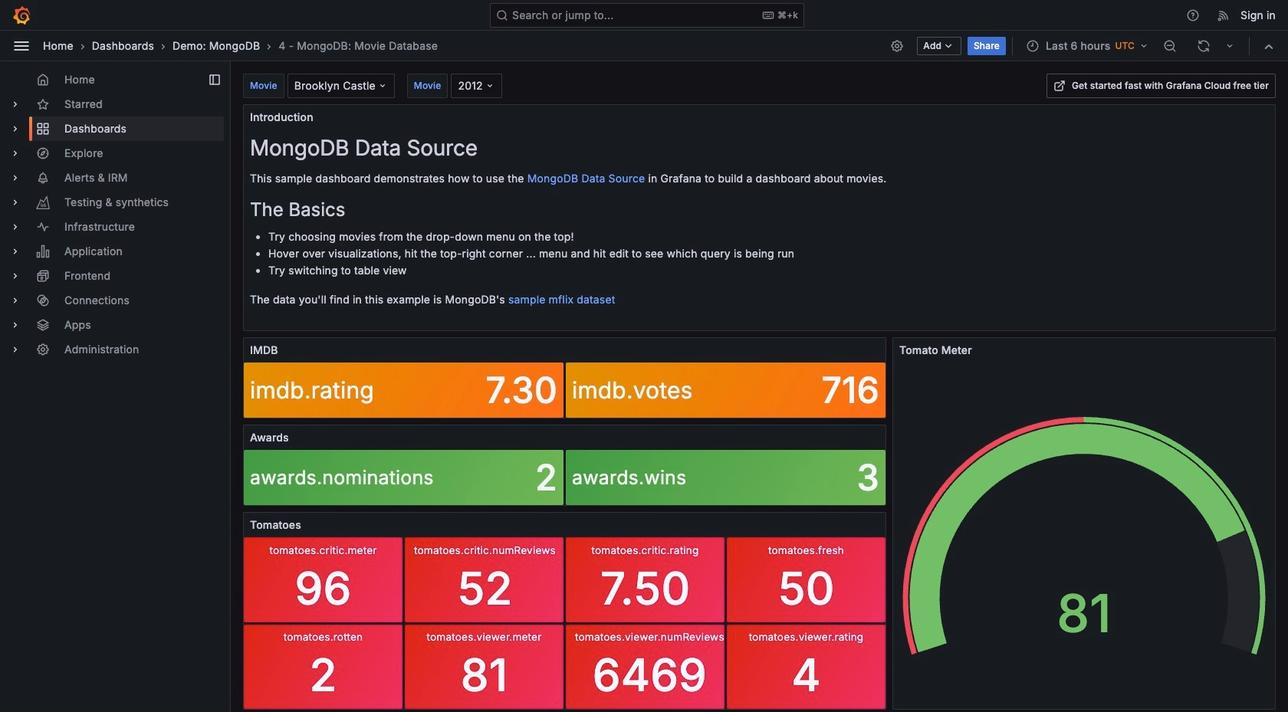 Task type: locate. For each thing, give the bounding box(es) containing it.
dashboard settings image
[[890, 39, 904, 53]]

close menu image
[[12, 36, 31, 55]]

navigation element
[[0, 61, 230, 374]]

expand section testing & synthetics image
[[9, 196, 21, 209]]

expand section alerts & irm image
[[9, 172, 21, 184]]

expand section connections image
[[9, 294, 21, 307]]

grafana image
[[12, 6, 31, 24]]

news image
[[1217, 8, 1231, 22]]

expand section administration image
[[9, 343, 21, 356]]

expand section dashboards image
[[9, 123, 21, 135]]

undock menu image
[[209, 74, 221, 86]]

refresh dashboard image
[[1197, 39, 1211, 53]]

expand section starred image
[[9, 98, 21, 110]]



Task type: vqa. For each thing, say whether or not it's contained in the screenshot.
Mark "3- Advanced Example 1" as favorite 'image'
no



Task type: describe. For each thing, give the bounding box(es) containing it.
help image
[[1186, 8, 1200, 22]]

expand section infrastructure image
[[9, 221, 21, 233]]

expand section frontend image
[[9, 270, 21, 282]]

expand section explore image
[[9, 147, 21, 159]]

expand section apps image
[[9, 319, 21, 331]]

zoom out time range image
[[1163, 39, 1177, 53]]

expand section application image
[[9, 245, 21, 258]]



